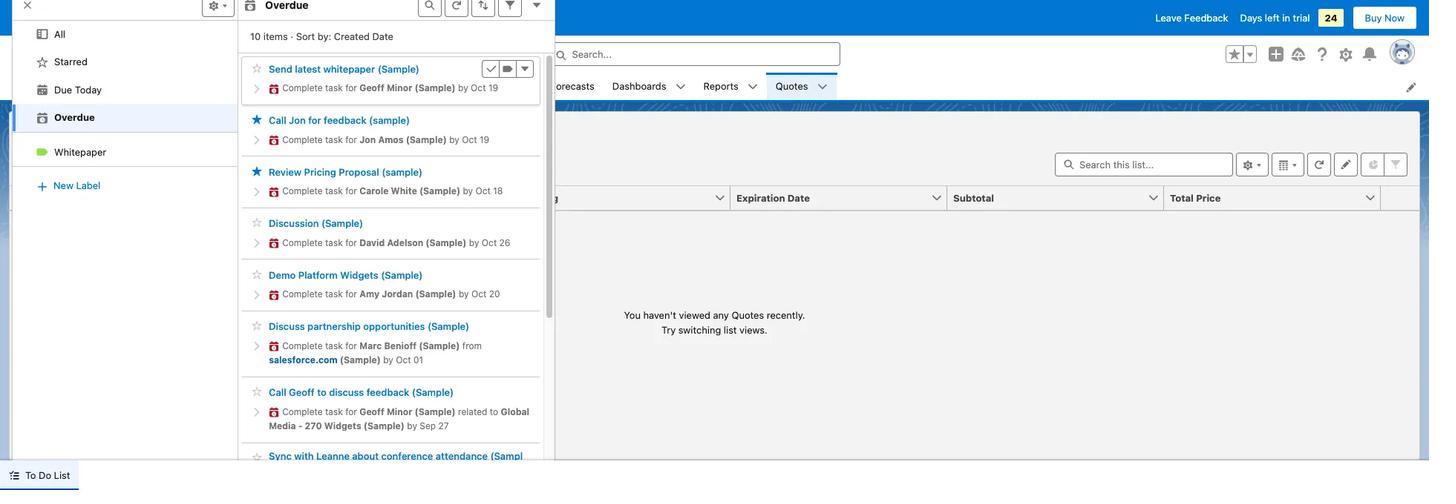 Task type: describe. For each thing, give the bounding box(es) containing it.
views.
[[739, 324, 768, 336]]

david
[[359, 237, 385, 248]]

(sample) inside "link"
[[412, 387, 454, 399]]

1 horizontal spatial jon
[[359, 134, 376, 145]]

days
[[1240, 12, 1262, 24]]

demo platform widgets (sample) element
[[241, 263, 540, 311]]

forecasts
[[551, 80, 594, 92]]

minor for related
[[387, 406, 412, 418]]

by for send latest whitepaper (sample)
[[458, 82, 468, 94]]

starred
[[54, 56, 88, 68]]

viewed
[[679, 309, 710, 321]]

01
[[414, 355, 423, 366]]

oct for demo platform widgets (sample)
[[471, 289, 487, 300]]

text default image inside call geoff to discuss feedback (sample) element
[[269, 408, 279, 418]]

oct inside complete task for marc benioff (sample) from salesforce.com (sample) by oct 01
[[396, 355, 411, 366]]

quote name button
[[78, 186, 281, 210]]

demo
[[269, 269, 296, 281]]

·
[[291, 30, 293, 42]]

search...
[[572, 48, 612, 60]]

opportunity name button
[[297, 186, 497, 210]]

e)
[[269, 462, 278, 474]]

leanne
[[316, 450, 350, 462]]

due
[[54, 84, 72, 95]]

accounts list item
[[209, 73, 288, 100]]

recently
[[54, 134, 110, 149]]

try
[[662, 324, 676, 336]]

whitepaper
[[54, 146, 106, 158]]

complete for (sample)
[[282, 237, 323, 248]]

media
[[269, 421, 296, 432]]

complete task for geoff minor (sample) related to
[[282, 406, 501, 418]]

complete for latest
[[282, 82, 323, 94]]

list containing accounts
[[100, 73, 1429, 100]]

discussion (sample) link
[[269, 218, 363, 230]]

task for (sample)
[[325, 237, 343, 248]]

send
[[269, 63, 292, 75]]

26
[[499, 237, 510, 248]]

buy now
[[1365, 12, 1405, 24]]

left
[[1265, 12, 1280, 24]]

seconds
[[125, 164, 161, 175]]

adelson
[[387, 237, 423, 248]]

quote name element
[[78, 186, 306, 210]]

dashboards
[[612, 80, 666, 92]]

cell inside the recently viewed|quotes|list view element
[[54, 186, 78, 210]]

0 horizontal spatial quotes
[[54, 122, 87, 134]]

all link
[[13, 20, 238, 48]]

by for discussion (sample)
[[469, 237, 479, 248]]

send latest whitepaper (sample)
[[269, 63, 419, 75]]

sub page element
[[13, 20, 238, 204]]

by for call jon for feedback (sample)
[[449, 134, 459, 145]]

0 vertical spatial widgets
[[340, 269, 378, 281]]

20
[[489, 289, 500, 300]]

10 items · sort by: created date
[[250, 30, 393, 42]]

list
[[724, 324, 737, 336]]

recently viewed
[[54, 134, 160, 149]]

opportunity name
[[303, 192, 391, 204]]

0 vertical spatial date
[[372, 30, 393, 42]]

whitepaper
[[323, 63, 375, 75]]

by inside call geoff to discuss feedback (sample) element
[[405, 421, 420, 432]]

expiration date button
[[730, 186, 931, 210]]

benioff
[[384, 340, 417, 352]]

syncing button
[[514, 186, 714, 210]]

for for latest
[[345, 82, 357, 94]]

text default image inside overdue link
[[36, 112, 48, 124]]

any
[[713, 309, 729, 321]]

geoff for complete task for geoff minor (sample) related to
[[359, 406, 384, 418]]

text default image inside quotes list item
[[817, 82, 827, 92]]

reports list item
[[694, 73, 767, 100]]

complete task for carole white (sample) by oct 18
[[282, 186, 503, 197]]

status inside the recently viewed|quotes|list view element
[[624, 309, 805, 338]]

call jon for feedback (sample) element
[[241, 108, 540, 157]]

discussion (sample) element
[[241, 211, 540, 260]]

complete for platform
[[282, 289, 323, 300]]

amos
[[378, 134, 404, 145]]

by:
[[318, 30, 331, 42]]

send latest whitepaper (sample) element
[[241, 56, 540, 105]]

call geoff to discuss feedback (sample) link
[[269, 387, 454, 399]]

complete task for geoff minor (sample) by oct 19
[[282, 82, 498, 94]]

oct for review pricing proposal (sample)
[[475, 186, 491, 197]]

27
[[438, 421, 449, 432]]

jordan
[[382, 289, 413, 300]]

recently viewed|quotes|list view element
[[9, 111, 1420, 461]]

forecasts link
[[542, 73, 603, 100]]

partnership
[[307, 321, 361, 333]]

updated
[[62, 164, 98, 175]]

opportunity
[[303, 192, 361, 204]]

complete task for marc benioff (sample) from salesforce.com (sample) by oct 01
[[269, 340, 482, 366]]

dashboards list item
[[603, 73, 694, 100]]

quotes list item
[[767, 73, 836, 100]]

oct for call jon for feedback (sample)
[[462, 134, 477, 145]]

feedback inside "link"
[[367, 387, 409, 399]]

name for opportunity name
[[364, 192, 391, 204]]

contacts list item
[[288, 73, 365, 100]]

leave feedback link
[[1156, 12, 1228, 24]]

about
[[352, 450, 379, 462]]

total price element
[[1164, 186, 1390, 210]]

call jon for feedback (sample) link
[[269, 115, 410, 127]]

subtotal button
[[947, 186, 1148, 210]]

review pricing proposal (sample)
[[269, 166, 423, 178]]

1 horizontal spatial to
[[490, 406, 498, 418]]

syncing element
[[514, 186, 739, 210]]

buy now button
[[1352, 6, 1417, 30]]

task for latest
[[325, 82, 343, 94]]

text default image inside reports list item
[[747, 82, 758, 92]]

search... button
[[543, 42, 840, 66]]

text default image inside demo platform widgets (sample) element
[[269, 290, 279, 300]]

text default image inside all link
[[36, 28, 48, 40]]

complete for partnership
[[282, 340, 323, 352]]

to inside "link"
[[317, 387, 326, 399]]

calendar list item
[[464, 73, 542, 100]]

for for partnership
[[345, 340, 357, 352]]

call geoff to discuss feedback (sample) element
[[241, 381, 540, 444]]

buy
[[1365, 12, 1382, 24]]

salesforce.com link
[[269, 355, 337, 366]]

proposal
[[339, 166, 379, 178]]

complete inside call geoff to discuss feedback (sample) element
[[282, 406, 323, 418]]

you haven't viewed any quotes recently. try switching list views.
[[624, 309, 805, 336]]

opportunities list item
[[365, 73, 464, 100]]

created
[[334, 30, 370, 42]]

feedback
[[1184, 12, 1228, 24]]

discuss
[[329, 387, 364, 399]]

widgets inside global media - 270 widgets (sample)
[[324, 421, 361, 432]]

text default image inside whitepaper link
[[36, 146, 48, 158]]

opportunities link
[[365, 73, 445, 100]]

new label
[[53, 180, 100, 192]]

task inside call geoff to discuss feedback (sample) element
[[325, 406, 343, 418]]

text default image inside to do list button
[[9, 471, 19, 481]]

due today
[[54, 84, 102, 95]]

by inside complete task for marc benioff (sample) from salesforce.com (sample) by oct 01
[[383, 355, 393, 366]]

1 vertical spatial (sample)
[[382, 166, 423, 178]]

new
[[53, 180, 73, 192]]

(sample) inside global media - 270 widgets (sample)
[[364, 421, 405, 432]]

task for platform
[[325, 289, 343, 300]]

call for call jon for feedback (sample)
[[269, 115, 286, 127]]

sync
[[269, 450, 292, 462]]

whitepaper link
[[13, 139, 238, 166]]

text default image inside due today link
[[36, 84, 48, 96]]

few
[[108, 164, 123, 175]]

contacts link
[[288, 73, 346, 100]]



Task type: locate. For each thing, give the bounding box(es) containing it.
to
[[317, 387, 326, 399], [490, 406, 498, 418]]

2 horizontal spatial quotes
[[776, 80, 808, 92]]

oct right opportunities list item
[[471, 82, 486, 94]]

discuss
[[269, 321, 305, 333]]

-
[[298, 421, 303, 432]]

subtotal
[[953, 192, 994, 204]]

by for demo platform widgets (sample)
[[459, 289, 469, 300]]

by inside demo platform widgets (sample) element
[[459, 289, 469, 300]]

complete down the discussion
[[282, 237, 323, 248]]

0 vertical spatial 19
[[488, 82, 498, 94]]

oct inside 'call jon for feedback (sample)' element
[[462, 134, 477, 145]]

due today link
[[13, 76, 238, 104]]

complete inside demo platform widgets (sample) element
[[282, 289, 323, 300]]

text default image inside starred link
[[36, 56, 48, 68]]

1 horizontal spatial items
[[263, 30, 288, 42]]

today
[[75, 84, 102, 95]]

call geoff to discuss feedback (sample)
[[269, 387, 454, 399]]

0 vertical spatial quotes
[[776, 80, 808, 92]]

Search Recently Viewed list view. search field
[[1055, 153, 1233, 176]]

0 horizontal spatial items
[[30, 164, 53, 175]]

items for 10
[[263, 30, 288, 42]]

19 inside send latest whitepaper (sample) element
[[488, 82, 498, 94]]

text default image up media
[[269, 408, 279, 418]]

complete inside discussion (sample) element
[[282, 237, 323, 248]]

all
[[54, 28, 65, 40]]

name for quote name
[[115, 192, 143, 204]]

4 complete from the top
[[282, 237, 323, 248]]

0 horizontal spatial name
[[115, 192, 143, 204]]

discuss partnership opportunities (sample) link
[[269, 321, 469, 333]]

1 horizontal spatial date
[[787, 192, 810, 204]]

review pricing proposal (sample) link
[[269, 166, 423, 178]]

3 complete from the top
[[282, 186, 323, 197]]

1 minor from the top
[[387, 82, 412, 94]]

0 vertical spatial items
[[263, 30, 288, 42]]

text default image
[[244, 0, 256, 11], [675, 82, 686, 92], [269, 84, 279, 94], [36, 112, 48, 124], [269, 135, 279, 146], [36, 146, 48, 158], [269, 408, 279, 418]]

by inside discussion (sample) element
[[469, 237, 479, 248]]

oct inside review pricing proposal (sample) element
[[475, 186, 491, 197]]

item number image
[[10, 186, 54, 210]]

geoff down the call geoff to discuss feedback (sample) "link"
[[359, 406, 384, 418]]

opportunities
[[374, 80, 436, 92]]

text default image inside review pricing proposal (sample) element
[[269, 187, 279, 197]]

complete down platform
[[282, 289, 323, 300]]

24
[[1325, 12, 1337, 24]]

quotes up the "whitepaper"
[[54, 122, 87, 134]]

for inside discussion (sample) element
[[345, 237, 357, 248]]

demo platform widgets (sample) link
[[269, 269, 423, 281]]

oct inside demo platform widgets (sample) element
[[471, 289, 487, 300]]

1 horizontal spatial quotes
[[732, 309, 764, 321]]

by left 20 on the left bottom of the page
[[459, 289, 469, 300]]

quotes up views.
[[732, 309, 764, 321]]

pricing
[[304, 166, 336, 178]]

overdue link
[[13, 104, 238, 132]]

status
[[624, 309, 805, 338]]

minor for by
[[387, 82, 412, 94]]

oct inside discussion (sample) element
[[482, 237, 497, 248]]

for down review pricing proposal (sample) link in the top left of the page
[[345, 186, 357, 197]]

geoff inside "link"
[[289, 387, 315, 399]]

geoff down whitepaper
[[359, 82, 384, 94]]

geoff inside send latest whitepaper (sample) element
[[359, 82, 384, 94]]

text default image inside discuss partnership opportunities (sample) element
[[269, 342, 279, 352]]

for down whitepaper
[[345, 82, 357, 94]]

sep 27
[[420, 421, 449, 432]]

0 vertical spatial to
[[317, 387, 326, 399]]

discussion (sample)
[[269, 218, 363, 230]]

text default image inside send latest whitepaper (sample) element
[[269, 84, 279, 94]]

19 inside 'call jon for feedback (sample)' element
[[480, 134, 489, 145]]

action element
[[1381, 186, 1419, 210]]

geoff
[[359, 82, 384, 94], [289, 387, 315, 399], [359, 406, 384, 418]]

0 horizontal spatial jon
[[289, 115, 306, 127]]

task for pricing
[[325, 186, 343, 197]]

complete inside review pricing proposal (sample) element
[[282, 186, 323, 197]]

for down call jon for feedback (sample) link
[[345, 134, 357, 145]]

18
[[493, 186, 503, 197]]

starred link
[[13, 48, 238, 76]]

1 vertical spatial feedback
[[367, 387, 409, 399]]

2 vertical spatial geoff
[[359, 406, 384, 418]]

calendar
[[473, 80, 513, 92]]

7 task from the top
[[325, 406, 343, 418]]

group
[[1226, 45, 1257, 63]]

carole
[[359, 186, 389, 197]]

list item
[[100, 73, 145, 100]]

task for jon
[[325, 134, 343, 145]]

status containing you haven't viewed any quotes recently.
[[624, 309, 805, 338]]

date right expiration
[[787, 192, 810, 204]]

0
[[22, 164, 27, 175]]

quotes link
[[767, 73, 817, 100]]

opportunity name element
[[297, 186, 523, 210]]

text default image inside discussion (sample) element
[[269, 238, 279, 249]]

expiration date element
[[730, 186, 956, 210]]

2 name from the left
[[364, 192, 391, 204]]

19 for call jon for feedback (sample)
[[480, 134, 489, 145]]

oct
[[471, 82, 486, 94], [462, 134, 477, 145], [475, 186, 491, 197], [482, 237, 497, 248], [471, 289, 487, 300], [396, 355, 411, 366]]

task down review pricing proposal (sample) link in the top left of the page
[[325, 186, 343, 197]]

oct for send latest whitepaper (sample)
[[471, 82, 486, 94]]

list
[[54, 470, 70, 482]]

send latest whitepaper (sample) link
[[269, 63, 419, 75]]

from
[[462, 340, 482, 352]]

list
[[13, 20, 238, 132], [100, 73, 1429, 100]]

quote
[[84, 192, 113, 204]]

1 complete from the top
[[282, 82, 323, 94]]

minor inside send latest whitepaper (sample) element
[[387, 82, 412, 94]]

19 for send latest whitepaper (sample)
[[488, 82, 498, 94]]

items left ·
[[263, 30, 288, 42]]

7 complete from the top
[[282, 406, 323, 418]]

by left the 18
[[463, 186, 473, 197]]

oct left 20 on the left bottom of the page
[[471, 289, 487, 300]]

1 name from the left
[[115, 192, 143, 204]]

minor inside call geoff to discuss feedback (sample) element
[[387, 406, 412, 418]]

task
[[325, 82, 343, 94], [325, 134, 343, 145], [325, 186, 343, 197], [325, 237, 343, 248], [325, 289, 343, 300], [325, 340, 343, 352], [325, 406, 343, 418]]

None search field
[[1055, 153, 1233, 176]]

name
[[115, 192, 143, 204], [364, 192, 391, 204]]

1 vertical spatial quotes
[[54, 122, 87, 134]]

task down send latest whitepaper (sample) link
[[325, 82, 343, 94]]

recently viewed status
[[22, 164, 62, 175]]

for for (sample)
[[345, 237, 357, 248]]

to left global
[[490, 406, 498, 418]]

widgets up amy at the bottom of page
[[340, 269, 378, 281]]

complete inside send latest whitepaper (sample) element
[[282, 82, 323, 94]]

10
[[250, 30, 261, 42]]

0 vertical spatial (sample)
[[369, 115, 410, 127]]

task down demo platform widgets (sample) link
[[325, 289, 343, 300]]

0 vertical spatial call
[[269, 115, 286, 127]]

latest
[[295, 63, 321, 75]]

salesforce.com
[[269, 355, 337, 366]]

text default image left the overdue
[[36, 112, 48, 124]]

oct for discussion (sample)
[[482, 237, 497, 248]]

by inside send latest whitepaper (sample) element
[[458, 82, 468, 94]]

1 horizontal spatial name
[[364, 192, 391, 204]]

global
[[501, 406, 529, 418]]

accounts
[[218, 80, 260, 92]]

0 vertical spatial feedback
[[324, 115, 366, 127]]

item number element
[[10, 186, 54, 210]]

action image
[[1381, 186, 1419, 210]]

reports link
[[694, 73, 747, 100]]

0 vertical spatial geoff
[[359, 82, 384, 94]]

text default image down search... button
[[675, 82, 686, 92]]

1 vertical spatial minor
[[387, 406, 412, 418]]

text default image inside 'call jon for feedback (sample)' element
[[269, 135, 279, 146]]

1 vertical spatial call
[[269, 387, 286, 399]]

1 vertical spatial jon
[[359, 134, 376, 145]]

text default image inside dashboards list item
[[675, 82, 686, 92]]

by down complete task for geoff minor (sample) related to
[[405, 421, 420, 432]]

by for review pricing proposal (sample)
[[463, 186, 473, 197]]

1 vertical spatial 19
[[480, 134, 489, 145]]

task inside review pricing proposal (sample) element
[[325, 186, 343, 197]]

complete down latest
[[282, 82, 323, 94]]

1 vertical spatial geoff
[[289, 387, 315, 399]]

for left "marc"
[[345, 340, 357, 352]]

quotes right reports list item
[[776, 80, 808, 92]]

1 vertical spatial date
[[787, 192, 810, 204]]

(sample) up amos on the left of page
[[369, 115, 410, 127]]

feedback
[[324, 115, 366, 127], [367, 387, 409, 399]]

ago
[[163, 164, 179, 175]]

task down discuss
[[325, 406, 343, 418]]

for down discuss
[[345, 406, 357, 418]]

for inside review pricing proposal (sample) element
[[345, 186, 357, 197]]

0 horizontal spatial date
[[372, 30, 393, 42]]

switching
[[678, 324, 721, 336]]

call up media
[[269, 387, 286, 399]]

2 call from the top
[[269, 387, 286, 399]]

expiration
[[736, 192, 785, 204]]

0 vertical spatial minor
[[387, 82, 412, 94]]

call inside "link"
[[269, 387, 286, 399]]

complete down review
[[282, 186, 323, 197]]

270
[[305, 421, 322, 432]]

text default image
[[36, 28, 48, 40], [36, 56, 48, 68], [747, 82, 758, 92], [817, 82, 827, 92], [36, 84, 48, 96], [269, 187, 279, 197], [269, 238, 279, 249], [269, 290, 279, 300], [269, 342, 279, 352], [9, 471, 19, 481]]

to left discuss
[[317, 387, 326, 399]]

for inside call geoff to discuss feedback (sample) element
[[345, 406, 357, 418]]

6 task from the top
[[325, 340, 343, 352]]

for for jon
[[345, 134, 357, 145]]

task inside complete task for marc benioff (sample) from salesforce.com (sample) by oct 01
[[325, 340, 343, 352]]

contacts
[[297, 80, 337, 92]]

geoff down salesforce.com
[[289, 387, 315, 399]]

task down partnership
[[325, 340, 343, 352]]

complete for jon
[[282, 134, 323, 145]]

0 items • updated a few seconds ago
[[22, 164, 179, 175]]

call for call geoff to discuss feedback (sample)
[[269, 387, 286, 399]]

list containing all
[[13, 20, 238, 132]]

reports
[[703, 80, 738, 92]]

amy
[[359, 289, 380, 300]]

by down benioff
[[383, 355, 393, 366]]

5 task from the top
[[325, 289, 343, 300]]

discuss partnership opportunities (sample)
[[269, 321, 469, 333]]

minor
[[387, 82, 412, 94], [387, 406, 412, 418]]

total price button
[[1164, 186, 1364, 210]]

by left 26
[[469, 237, 479, 248]]

complete for pricing
[[282, 186, 323, 197]]

days left in trial
[[1240, 12, 1310, 24]]

discussion
[[269, 218, 319, 230]]

text default image down send
[[269, 84, 279, 94]]

total price
[[1170, 192, 1221, 204]]

now
[[1385, 12, 1405, 24]]

oct down calendar link on the top left of the page
[[462, 134, 477, 145]]

task inside demo platform widgets (sample) element
[[325, 289, 343, 300]]

4 task from the top
[[325, 237, 343, 248]]

overdue
[[54, 111, 95, 123]]

quotes inside list item
[[776, 80, 808, 92]]

for left david
[[345, 237, 357, 248]]

complete inside 'call jon for feedback (sample)' element
[[282, 134, 323, 145]]

0 horizontal spatial to
[[317, 387, 326, 399]]

haven't
[[643, 309, 676, 321]]

3 task from the top
[[325, 186, 343, 197]]

0 vertical spatial jon
[[289, 115, 306, 127]]

call jon for feedback (sample)
[[269, 115, 410, 127]]

recently.
[[767, 309, 805, 321]]

widgets
[[340, 269, 378, 281], [324, 421, 361, 432]]

oct left the 18
[[475, 186, 491, 197]]

quote name
[[84, 192, 143, 204]]

calendar link
[[464, 73, 522, 100]]

for inside demo platform widgets (sample) element
[[345, 289, 357, 300]]

in
[[1282, 12, 1290, 24]]

task inside discussion (sample) element
[[325, 237, 343, 248]]

by inside review pricing proposal (sample) element
[[463, 186, 473, 197]]

opportunities
[[363, 321, 425, 333]]

feedback down contacts list item
[[324, 115, 366, 127]]

jon down contacts link
[[289, 115, 306, 127]]

for inside send latest whitepaper (sample) element
[[345, 82, 357, 94]]

task inside 'call jon for feedback (sample)' element
[[325, 134, 343, 145]]

discuss partnership opportunities (sample) element
[[241, 314, 540, 378]]

oct left 26
[[482, 237, 497, 248]]

5 complete from the top
[[282, 289, 323, 300]]

text default image up review
[[269, 135, 279, 146]]

sort
[[296, 30, 315, 42]]

feedback up complete task for geoff minor (sample) related to
[[367, 387, 409, 399]]

new label button
[[36, 174, 101, 198]]

sales
[[50, 78, 83, 94]]

1 task from the top
[[325, 82, 343, 94]]

2 complete from the top
[[282, 134, 323, 145]]

review pricing proposal (sample) element
[[241, 160, 540, 208]]

geoff for complete task for geoff minor (sample) by oct 19
[[359, 82, 384, 94]]

complete inside complete task for marc benioff (sample) from salesforce.com (sample) by oct 01
[[282, 340, 323, 352]]

none search field inside the recently viewed|quotes|list view element
[[1055, 153, 1233, 176]]

complete up review
[[282, 134, 323, 145]]

items left •
[[30, 164, 53, 175]]

jon left amos on the left of page
[[359, 134, 376, 145]]

for for pricing
[[345, 186, 357, 197]]

by left calendar
[[458, 82, 468, 94]]

for for platform
[[345, 289, 357, 300]]

platform
[[298, 269, 338, 281]]

task for partnership
[[325, 340, 343, 352]]

task down call jon for feedback (sample) link
[[325, 134, 343, 145]]

2 minor from the top
[[387, 406, 412, 418]]

jon inside call jon for feedback (sample) link
[[289, 115, 306, 127]]

task down discussion (sample) link
[[325, 237, 343, 248]]

sync with leanne about conference attendance (sampl e)
[[269, 450, 523, 474]]

complete up -
[[282, 406, 323, 418]]

by right amos on the left of page
[[449, 134, 459, 145]]

2 vertical spatial quotes
[[732, 309, 764, 321]]

items for 0
[[30, 164, 53, 175]]

complete up salesforce.com 'link'
[[282, 340, 323, 352]]

complete task for amy jordan (sample) by oct 20
[[282, 289, 500, 300]]

task inside send latest whitepaper (sample) element
[[325, 82, 343, 94]]

2 task from the top
[[325, 134, 343, 145]]

by inside 'call jon for feedback (sample)' element
[[449, 134, 459, 145]]

for left amy at the bottom of page
[[345, 289, 357, 300]]

text default image up recently viewed status on the left of the page
[[36, 146, 48, 158]]

6 complete from the top
[[282, 340, 323, 352]]

review
[[269, 166, 302, 178]]

leave feedback
[[1156, 12, 1228, 24]]

quotes inside you haven't viewed any quotes recently. try switching list views.
[[732, 309, 764, 321]]

accounts link
[[209, 73, 268, 100]]

widgets right 270 on the left bottom of the page
[[324, 421, 361, 432]]

items inside the recently viewed|quotes|list view element
[[30, 164, 53, 175]]

text default image up the 10
[[244, 0, 256, 11]]

to do list
[[25, 470, 70, 482]]

date inside button
[[787, 192, 810, 204]]

date right created
[[372, 30, 393, 42]]

syncing
[[520, 192, 558, 204]]

1 vertical spatial widgets
[[324, 421, 361, 432]]

oct down benioff
[[396, 355, 411, 366]]

for inside call jon for feedback (sample) link
[[308, 115, 321, 127]]

call down accounts list item
[[269, 115, 286, 127]]

white
[[391, 186, 417, 197]]

complete task for david adelson (sample) by oct 26
[[282, 237, 510, 248]]

subtotal element
[[947, 186, 1173, 210]]

1 call from the top
[[269, 115, 286, 127]]

oct inside send latest whitepaper (sample) element
[[471, 82, 486, 94]]

cell
[[54, 186, 78, 210]]

for down contacts link
[[308, 115, 321, 127]]

1 vertical spatial items
[[30, 164, 53, 175]]

(sample) up white
[[382, 166, 423, 178]]

for inside complete task for marc benioff (sample) from salesforce.com (sample) by oct 01
[[345, 340, 357, 352]]

1 vertical spatial to
[[490, 406, 498, 418]]



Task type: vqa. For each thing, say whether or not it's contained in the screenshot.
Quote Name button
yes



